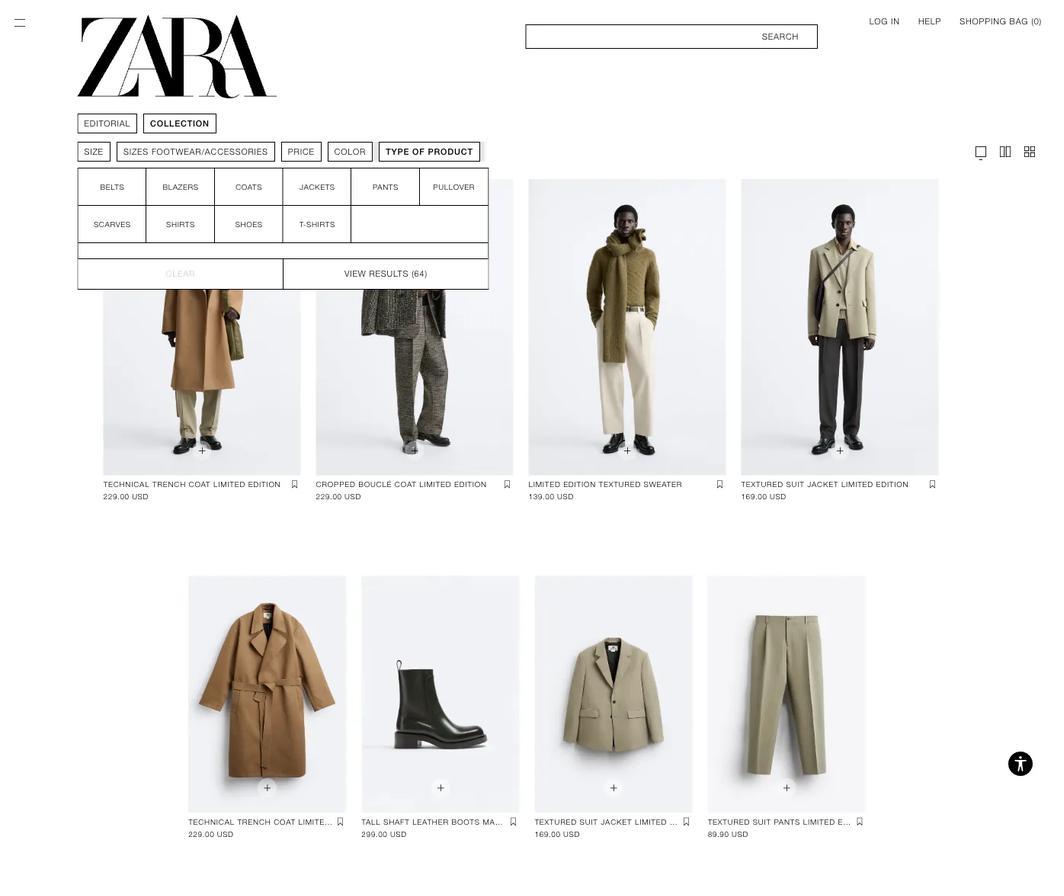 Task type: locate. For each thing, give the bounding box(es) containing it.
0 vertical spatial technical trench coat limited edition
[[103, 480, 281, 489]]

1 vertical spatial 169.00
[[535, 830, 561, 839]]

1 vertical spatial technical
[[189, 818, 235, 827]]

blazers
[[163, 182, 199, 191]]

0 horizontal spatial textured suit jacket limited edition
[[535, 818, 703, 827]]

0 horizontal spatial 229.00
[[103, 492, 129, 501]]

1 vertical spatial textured suit jacket limited edition
[[535, 818, 703, 827]]

shaft
[[384, 818, 410, 827]]

usd for limited edition textured sweater link
[[558, 492, 574, 501]]

2 horizontal spatial zoom change image
[[1023, 144, 1038, 159]]

textured suit jacket limited edition
[[742, 480, 910, 489], [535, 818, 703, 827]]

bag
[[1010, 16, 1029, 26]]

0 vertical spatial textured suit jacket limited edition
[[742, 480, 910, 489]]

1 vertical spatial technical trench coat limited edition link
[[189, 816, 366, 829]]

1 horizontal spatial 229.00 usd
[[189, 830, 234, 839]]

suit for limited
[[753, 818, 772, 827]]

1 horizontal spatial zoom change image
[[998, 144, 1014, 159]]

in
[[892, 16, 901, 26]]

89.90
[[708, 830, 730, 839]]

add item to wishlist image for limited edition textured sweater
[[714, 479, 727, 491]]

limited inside textured suit pants limited edition link
[[804, 818, 836, 827]]

type of product
[[386, 147, 474, 156]]

shopping bag ( 0 )
[[961, 16, 1043, 26]]

usd for textured suit pants limited edition link at the bottom right of page
[[732, 830, 749, 839]]

0 horizontal spatial 169.00
[[535, 830, 561, 839]]

edition for tall shaft leather boots man edition technical trench coat limited edition link
[[333, 818, 366, 827]]

1 vertical spatial image 0 of textured suit jacket limited edition from zara image
[[535, 576, 693, 813]]

textured
[[599, 480, 642, 489], [742, 480, 784, 489], [535, 818, 577, 827], [708, 818, 751, 827]]

1 horizontal spatial technical
[[189, 818, 235, 827]]

sweater
[[644, 480, 683, 489]]

image 0 of textured suit pants limited edition from zara image
[[708, 576, 866, 813]]

0 vertical spatial jacket
[[808, 480, 839, 489]]

229.00
[[103, 492, 129, 501], [316, 492, 342, 501], [189, 830, 215, 839]]

0 vertical spatial image 0 of textured suit jacket limited edition from zara image
[[742, 179, 939, 476]]

log in
[[870, 16, 901, 26]]

view results (64)
[[345, 269, 428, 279]]

technical trench coat limited edition
[[103, 480, 281, 489], [189, 818, 366, 827]]

textured suit pants limited edition link
[[708, 816, 871, 829]]

image 0 of technical trench coat limited edition from zara image
[[103, 179, 301, 476], [189, 576, 347, 813]]

0 vertical spatial 169.00
[[742, 492, 768, 501]]

coats
[[236, 182, 262, 191]]

1 horizontal spatial suit
[[753, 818, 772, 827]]

229.00 for cropped bouclé coat limited edition
[[103, 492, 129, 501]]

help
[[919, 16, 942, 26]]

usd for tall shaft leather boots man edition technical trench coat limited edition link
[[217, 830, 234, 839]]

textured suit jacket limited edition link
[[742, 479, 910, 491], [535, 816, 703, 829]]

0 vertical spatial trench
[[152, 480, 186, 489]]

textured suit pants limited edition
[[708, 818, 871, 827]]

tall shaft leather boots man edition
[[362, 818, 537, 827]]

0 horizontal spatial coat
[[189, 480, 211, 489]]

1 horizontal spatial 169.00 usd
[[742, 492, 787, 501]]

suit
[[787, 480, 805, 489], [580, 818, 599, 827], [753, 818, 772, 827]]

1 vertical spatial technical trench coat limited edition
[[189, 818, 366, 827]]

0 horizontal spatial trench
[[152, 480, 186, 489]]

1 horizontal spatial 229.00
[[189, 830, 215, 839]]

0 horizontal spatial zoom change image
[[974, 144, 989, 159]]

sizes footwear/accessories button
[[117, 142, 275, 162]]

results
[[369, 269, 409, 279]]

169.00 for leftmost textured suit jacket limited edition "link"
[[535, 830, 561, 839]]

299.00 usd
[[362, 830, 407, 839]]

0 horizontal spatial 229.00 usd
[[103, 492, 149, 501]]

1 vertical spatial textured suit jacket limited edition link
[[535, 816, 703, 829]]

1 vertical spatial jacket
[[601, 818, 633, 827]]

scarves
[[94, 220, 131, 229]]

0 vertical spatial technical
[[103, 480, 150, 489]]

0 vertical spatial image 0 of technical trench coat limited edition from zara image
[[103, 179, 301, 476]]

color button
[[328, 142, 373, 162]]

cropped bouclé coat limited edition
[[316, 480, 487, 489]]

image 0 of technical trench coat limited edition from zara image for image 0 of tall shaft leather boots man edition from zara
[[189, 576, 347, 813]]

usd
[[132, 492, 149, 501], [345, 492, 361, 501], [558, 492, 574, 501], [770, 492, 787, 501], [217, 830, 234, 839], [390, 830, 407, 839], [564, 830, 580, 839], [732, 830, 749, 839]]

jackets
[[300, 182, 335, 191]]

2 horizontal spatial suit
[[787, 480, 805, 489]]

169.00 usd
[[742, 492, 787, 501], [535, 830, 580, 839]]

229.00 for tall shaft leather boots man edition
[[189, 830, 215, 839]]

add item to wishlist image
[[289, 479, 301, 491], [502, 479, 514, 491], [714, 479, 727, 491], [508, 816, 520, 829]]

bouclé
[[359, 480, 392, 489]]

pullover
[[434, 182, 475, 191]]

price
[[288, 147, 315, 156]]

usd for technical trench coat limited edition link related to cropped bouclé coat limited edition
[[132, 492, 149, 501]]

technical
[[103, 480, 150, 489], [189, 818, 235, 827]]

zara logo united states. go to homepage image
[[77, 15, 277, 98]]

usd for the rightmost textured suit jacket limited edition "link"
[[770, 492, 787, 501]]

0 horizontal spatial technical
[[103, 480, 150, 489]]

1 horizontal spatial 169.00
[[742, 492, 768, 501]]

add item to wishlist image
[[927, 479, 939, 491], [334, 816, 347, 829], [681, 816, 693, 829], [854, 816, 866, 829]]

belts
[[100, 182, 125, 191]]

pants
[[373, 182, 399, 191]]

jacket
[[808, 480, 839, 489], [601, 818, 633, 827]]

usd for tall shaft leather boots man edition link
[[390, 830, 407, 839]]

open menu image
[[12, 15, 27, 31]]

0 vertical spatial textured suit jacket limited edition link
[[742, 479, 910, 491]]

0 horizontal spatial image 0 of textured suit jacket limited edition from zara image
[[535, 576, 693, 813]]

pants
[[775, 818, 801, 827]]

image 0 of textured suit jacket limited edition from zara image
[[742, 179, 939, 476], [535, 576, 693, 813]]

1 vertical spatial trench
[[238, 818, 271, 827]]

0 vertical spatial technical trench coat limited edition link
[[103, 479, 281, 491]]

edition
[[248, 480, 281, 489], [455, 480, 487, 489], [564, 480, 596, 489], [877, 480, 910, 489], [333, 818, 366, 827], [504, 818, 537, 827], [670, 818, 703, 827], [839, 818, 871, 827]]

man
[[483, 818, 502, 827]]

1 horizontal spatial trench
[[238, 818, 271, 827]]

0
[[1035, 16, 1040, 26]]

technical trench coat limited edition link for cropped bouclé coat limited edition
[[103, 479, 281, 491]]

image 0 of technical trench coat limited edition from zara image for image 0 of cropped bouclé coat limited edition from zara
[[103, 179, 301, 476]]

product
[[428, 147, 474, 156]]

technical for tall shaft leather boots man edition
[[189, 818, 235, 827]]

trench for cropped bouclé coat limited edition
[[152, 480, 186, 489]]

1 horizontal spatial coat
[[274, 818, 296, 827]]

editorial
[[84, 119, 131, 128]]

2 horizontal spatial coat
[[395, 480, 417, 489]]

trench
[[152, 480, 186, 489], [238, 818, 271, 827]]

299.00
[[362, 830, 388, 839]]

tall
[[362, 818, 381, 827]]

1 horizontal spatial textured suit jacket limited edition
[[742, 480, 910, 489]]

zoom change image
[[974, 144, 989, 159], [998, 144, 1014, 159], [1023, 144, 1038, 159]]

limited
[[214, 480, 246, 489], [420, 480, 452, 489], [529, 480, 561, 489], [842, 480, 874, 489], [299, 818, 331, 827], [635, 818, 667, 827], [804, 818, 836, 827]]

size button
[[77, 142, 111, 162]]

cropped bouclé coat limited edition link
[[316, 479, 487, 491]]

1 vertical spatial image 0 of technical trench coat limited edition from zara image
[[189, 576, 347, 813]]

technical trench coat limited edition link
[[103, 479, 281, 491], [189, 816, 366, 829]]

coat
[[189, 480, 211, 489], [395, 480, 417, 489], [274, 818, 296, 827]]

0 horizontal spatial textured suit jacket limited edition link
[[535, 816, 703, 829]]

add item to wishlist image for leftmost textured suit jacket limited edition "link"
[[681, 816, 693, 829]]

edition inside "link"
[[455, 480, 487, 489]]

0 horizontal spatial 169.00 usd
[[535, 830, 580, 839]]

view
[[345, 269, 367, 279]]

229.00 usd for tall shaft leather boots man edition
[[189, 830, 234, 839]]

suit for sweater
[[787, 480, 805, 489]]

coat inside "link"
[[395, 480, 417, 489]]

add item to wishlist image for tall shaft leather boots man edition
[[508, 816, 520, 829]]

0 vertical spatial 169.00 usd
[[742, 492, 787, 501]]

usd for leftmost textured suit jacket limited edition "link"
[[564, 830, 580, 839]]

229.00 usd
[[103, 492, 149, 501], [316, 492, 361, 501], [189, 830, 234, 839]]

169.00
[[742, 492, 768, 501], [535, 830, 561, 839]]



Task type: describe. For each thing, give the bounding box(es) containing it.
technical trench coat limited edition link for tall shaft leather boots man edition
[[189, 816, 366, 829]]

shirts
[[166, 220, 195, 229]]

limited edition textured sweater link
[[529, 479, 683, 491]]

229.00 usd for cropped bouclé coat limited edition
[[103, 492, 149, 501]]

shopping
[[961, 16, 1007, 26]]

size
[[84, 147, 104, 156]]

t-
[[300, 220, 307, 229]]

edition for 'cropped bouclé coat limited edition' "link"
[[455, 480, 487, 489]]

0 horizontal spatial suit
[[580, 818, 599, 827]]

search
[[763, 32, 799, 41]]

add item to wishlist image for tall shaft leather boots man edition technical trench coat limited edition link
[[334, 816, 347, 829]]

collection link
[[150, 117, 210, 130]]

type of product button
[[379, 142, 480, 162]]

technical for cropped bouclé coat limited edition
[[103, 480, 150, 489]]

log
[[870, 16, 889, 26]]

boots
[[452, 818, 480, 827]]

sizes footwear/accessories
[[124, 147, 268, 156]]

footwear/accessories
[[152, 147, 268, 156]]

collection
[[150, 119, 210, 128]]

139.00
[[529, 492, 555, 501]]

3 zoom change image from the left
[[1023, 144, 1038, 159]]

help link
[[919, 15, 942, 27]]

2 zoom change image from the left
[[998, 144, 1014, 159]]

add item to wishlist image for textured suit pants limited edition link at the bottom right of page
[[854, 816, 866, 829]]

price button
[[281, 142, 322, 162]]

search link
[[526, 24, 818, 49]]

add item to wishlist image for technical trench coat limited edition
[[289, 479, 301, 491]]

log in link
[[870, 15, 901, 27]]

0 status
[[1035, 16, 1040, 26]]

t-shirts
[[300, 220, 335, 229]]

0 horizontal spatial jacket
[[601, 818, 633, 827]]

139.00 usd
[[529, 492, 574, 501]]

limited inside 'cropped bouclé coat limited edition' "link"
[[420, 480, 452, 489]]

clear
[[166, 269, 195, 279]]

2 horizontal spatial 229.00 usd
[[316, 492, 361, 501]]

shoes
[[235, 220, 263, 229]]

technical trench coat limited edition for cropped bouclé coat limited edition
[[103, 480, 281, 489]]

2 horizontal spatial 229.00
[[316, 492, 342, 501]]

edition for leftmost textured suit jacket limited edition "link"
[[670, 818, 703, 827]]

clear button
[[78, 259, 283, 289]]

usd for 'cropped bouclé coat limited edition' "link"
[[345, 492, 361, 501]]

1 horizontal spatial jacket
[[808, 480, 839, 489]]

trench for tall shaft leather boots man edition
[[238, 818, 271, 827]]

of
[[413, 147, 425, 156]]

coat for cropped
[[189, 480, 211, 489]]

cropped
[[316, 480, 356, 489]]

1 horizontal spatial image 0 of textured suit jacket limited edition from zara image
[[742, 179, 939, 476]]

edition for technical trench coat limited edition link related to cropped bouclé coat limited edition
[[248, 480, 281, 489]]

edition for textured suit pants limited edition link at the bottom right of page
[[839, 818, 871, 827]]

limited inside limited edition textured sweater link
[[529, 480, 561, 489]]

1 zoom change image from the left
[[974, 144, 989, 159]]

Product search search field
[[526, 24, 818, 49]]

technical trench coat limited edition for tall shaft leather boots man edition
[[189, 818, 366, 827]]

coat for tall
[[274, 818, 296, 827]]

(64)
[[412, 269, 428, 279]]

editorial link
[[84, 117, 131, 130]]

add item to wishlist image for the rightmost textured suit jacket limited edition "link"
[[927, 479, 939, 491]]

accessibility image
[[1006, 749, 1037, 780]]

image 0 of tall shaft leather boots man edition from zara image
[[362, 576, 520, 813]]

169.00 for the rightmost textured suit jacket limited edition "link"
[[742, 492, 768, 501]]

color
[[335, 147, 366, 156]]

image 0 of limited edition textured sweater from zara image
[[529, 179, 727, 476]]

limited edition textured sweater
[[529, 480, 683, 489]]

image 0 of cropped bouclé coat limited edition from zara image
[[316, 179, 514, 476]]

)
[[1040, 16, 1043, 26]]

shirts
[[307, 220, 335, 229]]

edition for the rightmost textured suit jacket limited edition "link"
[[877, 480, 910, 489]]

(
[[1032, 16, 1035, 26]]

sizes
[[124, 147, 149, 156]]

type
[[386, 147, 410, 156]]

1 horizontal spatial textured suit jacket limited edition link
[[742, 479, 910, 491]]

tall shaft leather boots man edition link
[[362, 816, 537, 829]]

leather
[[413, 818, 449, 827]]

1 vertical spatial 169.00 usd
[[535, 830, 580, 839]]

89.90 usd
[[708, 830, 749, 839]]

add item to wishlist image for cropped bouclé coat limited edition
[[502, 479, 514, 491]]



Task type: vqa. For each thing, say whether or not it's contained in the screenshot.
bottommost the TRENCH
yes



